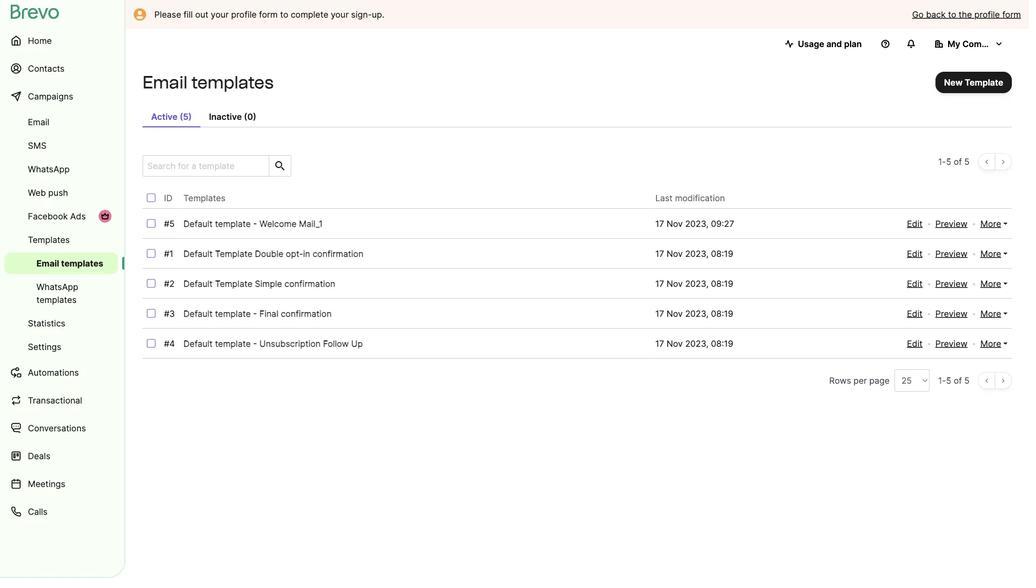 Task type: vqa. For each thing, say whether or not it's contained in the screenshot.


Task type: locate. For each thing, give the bounding box(es) containing it.
1 2023, from the top
[[685, 219, 709, 229]]

default template - welcome mail_1 link
[[184, 219, 323, 229]]

preview link
[[935, 218, 968, 230], [935, 248, 968, 260], [935, 278, 968, 291], [935, 308, 968, 321], [935, 338, 968, 351]]

go back to the profile form link
[[912, 8, 1021, 21]]

17 for in
[[655, 249, 664, 259]]

2 vertical spatial templates
[[36, 295, 77, 305]]

5 preview link from the top
[[935, 338, 968, 351]]

email templates up the inactive
[[143, 72, 274, 93]]

0 vertical spatial of
[[954, 157, 962, 167]]

17
[[655, 219, 664, 229], [655, 249, 664, 259], [655, 279, 664, 289], [655, 309, 664, 319], [655, 339, 664, 349]]

4 preview link from the top
[[935, 308, 968, 321]]

deals
[[28, 451, 50, 462]]

3 2023, from the top
[[685, 279, 709, 289]]

2 form from the left
[[1002, 9, 1021, 20]]

4 nov from the top
[[667, 309, 683, 319]]

4 edit from the top
[[907, 309, 923, 319]]

2 edit link from the top
[[907, 248, 923, 260]]

3 08:19 from the top
[[711, 309, 733, 319]]

statistics
[[28, 318, 65, 329]]

form for your
[[259, 9, 278, 20]]

whatsapp down email templates link
[[36, 282, 78, 292]]

3 more button from the top
[[980, 278, 1008, 291]]

1 vertical spatial 1 - 5 of 5
[[938, 376, 970, 386]]

#
[[164, 219, 169, 229], [164, 249, 169, 259], [164, 279, 169, 289], [164, 309, 169, 319], [164, 339, 169, 349]]

whatsapp for whatsapp templates
[[36, 282, 78, 292]]

4 # from the top
[[164, 309, 169, 319]]

email up active
[[143, 72, 187, 93]]

complete
[[291, 9, 328, 20]]

2 ( from the left
[[244, 111, 247, 122]]

1 more button from the top
[[980, 218, 1008, 230]]

profile right 'out'
[[231, 9, 257, 20]]

2 preview from the top
[[935, 249, 968, 259]]

to left complete
[[280, 9, 288, 20]]

profile
[[231, 9, 257, 20], [974, 9, 1000, 20]]

edit for in
[[907, 249, 923, 259]]

more for follow
[[980, 339, 1001, 349]]

( for 0
[[244, 111, 247, 122]]

templates down templates link on the top left
[[61, 258, 103, 269]]

preview link for mail_1
[[935, 218, 968, 230]]

default right 3 at the left bottom
[[184, 309, 213, 319]]

templates for whatsapp templates link at the left
[[36, 295, 77, 305]]

default right # 1
[[184, 249, 213, 259]]

confirmation
[[313, 249, 363, 259], [284, 279, 335, 289], [281, 309, 332, 319]]

1 vertical spatial of
[[954, 376, 962, 386]]

1 preview from the top
[[935, 219, 968, 229]]

2 template from the top
[[215, 309, 251, 319]]

whatsapp
[[28, 164, 70, 174], [36, 282, 78, 292]]

template
[[965, 77, 1003, 88], [215, 249, 252, 259], [215, 279, 252, 289]]

new
[[944, 77, 963, 88]]

conversations
[[28, 423, 86, 434]]

template left double
[[215, 249, 252, 259]]

1 # from the top
[[164, 219, 169, 229]]

whatsapp templates
[[36, 282, 78, 305]]

) right active
[[188, 111, 192, 122]]

default template - final confirmation
[[184, 309, 332, 319]]

1 vertical spatial template
[[215, 249, 252, 259]]

whatsapp inside whatsapp templates link
[[36, 282, 78, 292]]

# down the # 2
[[164, 309, 169, 319]]

follow
[[323, 339, 349, 349]]

1 edit from the top
[[907, 219, 923, 229]]

1 vertical spatial email
[[28, 117, 49, 127]]

default for default template - welcome mail_1
[[184, 219, 213, 229]]

email templates
[[143, 72, 274, 93], [36, 258, 103, 269]]

preview
[[935, 219, 968, 229], [935, 249, 968, 259], [935, 279, 968, 289], [935, 309, 968, 319], [935, 339, 968, 349]]

2 # from the top
[[164, 249, 169, 259]]

5 more button from the top
[[980, 338, 1008, 351]]

form right the
[[1002, 9, 1021, 20]]

calls link
[[4, 500, 118, 525]]

confirmation down in
[[284, 279, 335, 289]]

active
[[151, 111, 178, 122]]

templates for email templates link
[[61, 258, 103, 269]]

template inside 'button'
[[965, 77, 1003, 88]]

4 2023, from the top
[[685, 309, 709, 319]]

# for 1
[[164, 249, 169, 259]]

0 vertical spatial whatsapp
[[28, 164, 70, 174]]

1 vertical spatial template
[[215, 309, 251, 319]]

4 default from the top
[[184, 309, 213, 319]]

1 ) from the left
[[188, 111, 192, 122]]

default right 4 at the bottom of page
[[184, 339, 213, 349]]

) right the inactive
[[253, 111, 256, 122]]

4 17 nov 2023, 08:19 from the top
[[655, 339, 733, 349]]

usage and plan
[[798, 39, 862, 49]]

template
[[215, 219, 251, 229], [215, 309, 251, 319], [215, 339, 251, 349]]

2 1 - 5 of 5 from the top
[[938, 376, 970, 386]]

1 08:19 from the top
[[711, 249, 733, 259]]

2 vertical spatial template
[[215, 279, 252, 289]]

nov for follow
[[667, 339, 683, 349]]

# down # 1
[[164, 279, 169, 289]]

ads
[[70, 211, 86, 222]]

2 vertical spatial 1
[[938, 376, 942, 386]]

whatsapp link
[[4, 159, 118, 180]]

your left the sign-
[[331, 9, 349, 20]]

1 more from the top
[[980, 219, 1001, 229]]

profile right the
[[974, 9, 1000, 20]]

-
[[942, 157, 946, 167], [253, 219, 257, 229], [253, 309, 257, 319], [253, 339, 257, 349], [942, 376, 946, 386]]

0 vertical spatial email templates
[[143, 72, 274, 93]]

4 08:19 from the top
[[711, 339, 733, 349]]

preview for mail_1
[[935, 219, 968, 229]]

template left simple
[[215, 279, 252, 289]]

1 form from the left
[[259, 9, 278, 20]]

0 vertical spatial email
[[143, 72, 187, 93]]

preview for confirmation
[[935, 309, 968, 319]]

default right # 5
[[184, 219, 213, 229]]

edit link for in
[[907, 248, 923, 260]]

1 your from the left
[[211, 9, 229, 20]]

2 default from the top
[[184, 249, 213, 259]]

2 of from the top
[[954, 376, 962, 386]]

3 preview from the top
[[935, 279, 968, 289]]

08:19 for confirmation
[[711, 309, 733, 319]]

1 default from the top
[[184, 219, 213, 229]]

my company
[[948, 39, 1002, 49]]

default template simple confirmation link
[[184, 279, 335, 289]]

default for default template simple confirmation
[[184, 279, 213, 289]]

3 default from the top
[[184, 279, 213, 289]]

2 preview link from the top
[[935, 248, 968, 260]]

1 preview link from the top
[[935, 218, 968, 230]]

template for new template
[[965, 77, 1003, 88]]

1 17 nov 2023, 08:19 from the top
[[655, 249, 733, 259]]

1 nov from the top
[[667, 219, 683, 229]]

unsubscription
[[259, 339, 321, 349]]

profile for your
[[231, 9, 257, 20]]

templates
[[184, 193, 225, 203], [28, 235, 70, 245]]

preview link for follow
[[935, 338, 968, 351]]

1 vertical spatial confirmation
[[284, 279, 335, 289]]

templates up inactive ( 0 )
[[191, 72, 274, 93]]

please
[[154, 9, 181, 20]]

1 horizontal spatial (
[[244, 111, 247, 122]]

5 17 from the top
[[655, 339, 664, 349]]

0 vertical spatial template
[[965, 77, 1003, 88]]

2 profile from the left
[[974, 9, 1000, 20]]

5 default from the top
[[184, 339, 213, 349]]

1 vertical spatial 1
[[169, 249, 173, 259]]

email templates link
[[4, 253, 118, 274]]

2023, for in
[[685, 249, 709, 259]]

- for confirmation
[[253, 309, 257, 319]]

preview link for in
[[935, 248, 968, 260]]

edit for confirmation
[[907, 309, 923, 319]]

1 horizontal spatial to
[[948, 9, 956, 20]]

web push link
[[4, 182, 118, 204]]

edit link for follow
[[907, 338, 923, 351]]

more button
[[980, 218, 1008, 230], [980, 248, 1008, 260], [980, 278, 1008, 291], [980, 308, 1008, 321], [980, 338, 1008, 351]]

1 vertical spatial email templates
[[36, 258, 103, 269]]

5 nov from the top
[[667, 339, 683, 349]]

default right 2
[[184, 279, 213, 289]]

5 edit link from the top
[[907, 338, 923, 351]]

# for 5
[[164, 219, 169, 229]]

( right active
[[180, 111, 183, 122]]

preview for follow
[[935, 339, 968, 349]]

4 more button from the top
[[980, 308, 1008, 321]]

2 2023, from the top
[[685, 249, 709, 259]]

1 edit link from the top
[[907, 218, 923, 230]]

08:19
[[711, 249, 733, 259], [711, 279, 733, 289], [711, 309, 733, 319], [711, 339, 733, 349]]

templates down facebook
[[28, 235, 70, 245]]

3 template from the top
[[215, 339, 251, 349]]

templates inside whatsapp templates
[[36, 295, 77, 305]]

calls
[[28, 507, 47, 517]]

to
[[280, 9, 288, 20], [948, 9, 956, 20]]

2 nov from the top
[[667, 249, 683, 259]]

1 vertical spatial whatsapp
[[36, 282, 78, 292]]

5 preview from the top
[[935, 339, 968, 349]]

templates up statistics link
[[36, 295, 77, 305]]

nov
[[667, 219, 683, 229], [667, 249, 683, 259], [667, 279, 683, 289], [667, 309, 683, 319], [667, 339, 683, 349]]

to left the
[[948, 9, 956, 20]]

company
[[962, 39, 1002, 49]]

templates
[[191, 72, 274, 93], [61, 258, 103, 269], [36, 295, 77, 305]]

plan
[[844, 39, 862, 49]]

preview for in
[[935, 249, 968, 259]]

2 vertical spatial template
[[215, 339, 251, 349]]

template left final
[[215, 309, 251, 319]]

email down templates link on the top left
[[36, 258, 59, 269]]

0 vertical spatial templates
[[184, 193, 225, 203]]

- for follow
[[253, 339, 257, 349]]

default template - final confirmation link
[[184, 309, 332, 319]]

3 edit link from the top
[[907, 278, 923, 291]]

2 edit from the top
[[907, 249, 923, 259]]

your right 'out'
[[211, 9, 229, 20]]

1 ( from the left
[[180, 111, 183, 122]]

default template double opt-in confirmation
[[184, 249, 363, 259]]

0 horizontal spatial profile
[[231, 9, 257, 20]]

# for 3
[[164, 309, 169, 319]]

confirmation up unsubscription
[[281, 309, 332, 319]]

0 vertical spatial 1 - 5 of 5
[[938, 157, 970, 167]]

4 edit link from the top
[[907, 308, 923, 321]]

2023,
[[685, 219, 709, 229], [685, 249, 709, 259], [685, 279, 709, 289], [685, 309, 709, 319], [685, 339, 709, 349]]

1 17 from the top
[[655, 219, 664, 229]]

go back to the profile form
[[912, 9, 1021, 20]]

email up the sms
[[28, 117, 49, 127]]

last
[[655, 193, 673, 203]]

# down id
[[164, 219, 169, 229]]

statistics link
[[4, 313, 118, 334]]

2 17 from the top
[[655, 249, 664, 259]]

0 vertical spatial template
[[215, 219, 251, 229]]

edit
[[907, 219, 923, 229], [907, 249, 923, 259], [907, 279, 923, 289], [907, 309, 923, 319], [907, 339, 923, 349]]

0 horizontal spatial your
[[211, 9, 229, 20]]

fill
[[184, 9, 193, 20]]

1 vertical spatial templates
[[28, 235, 70, 245]]

rows
[[829, 376, 851, 386]]

0 horizontal spatial email templates
[[36, 258, 103, 269]]

email link
[[4, 111, 118, 133]]

whatsapp up web push
[[28, 164, 70, 174]]

template left "welcome"
[[215, 219, 251, 229]]

17 for confirmation
[[655, 309, 664, 319]]

profile inside go back to the profile form link
[[974, 9, 1000, 20]]

usage
[[798, 39, 824, 49]]

0 horizontal spatial form
[[259, 9, 278, 20]]

4 more from the top
[[980, 309, 1001, 319]]

2 your from the left
[[331, 9, 349, 20]]

more
[[980, 219, 1001, 229], [980, 249, 1001, 259], [980, 279, 1001, 289], [980, 309, 1001, 319], [980, 339, 1001, 349]]

form left complete
[[259, 9, 278, 20]]

email templates down templates link on the top left
[[36, 258, 103, 269]]

confirmation right in
[[313, 249, 363, 259]]

default
[[184, 219, 213, 229], [184, 249, 213, 259], [184, 279, 213, 289], [184, 309, 213, 319], [184, 339, 213, 349]]

1 horizontal spatial form
[[1002, 9, 1021, 20]]

5 edit from the top
[[907, 339, 923, 349]]

2 more button from the top
[[980, 248, 1008, 260]]

# down '# 3'
[[164, 339, 169, 349]]

template right new
[[965, 77, 1003, 88]]

0 horizontal spatial )
[[188, 111, 192, 122]]

2 vertical spatial confirmation
[[281, 309, 332, 319]]

5 # from the top
[[164, 339, 169, 349]]

default for default template double opt-in confirmation
[[184, 249, 213, 259]]

1
[[938, 157, 942, 167], [169, 249, 173, 259], [938, 376, 942, 386]]

more button for confirmation
[[980, 308, 1008, 321]]

0 horizontal spatial templates
[[28, 235, 70, 245]]

settings
[[28, 342, 61, 352]]

edit for follow
[[907, 339, 923, 349]]

- for mail_1
[[253, 219, 257, 229]]

my
[[948, 39, 960, 49]]

1 horizontal spatial your
[[331, 9, 349, 20]]

5 more from the top
[[980, 339, 1001, 349]]

default for default template - final confirmation
[[184, 309, 213, 319]]

1 vertical spatial templates
[[61, 258, 103, 269]]

conversations link
[[4, 416, 118, 442]]

08:19 for in
[[711, 249, 733, 259]]

sign-
[[351, 9, 372, 20]]

0 horizontal spatial to
[[280, 9, 288, 20]]

templates down campaign name search box
[[184, 193, 225, 203]]

modification
[[675, 193, 725, 203]]

0 horizontal spatial (
[[180, 111, 183, 122]]

edit link for confirmation
[[907, 308, 923, 321]]

3 # from the top
[[164, 279, 169, 289]]

3 17 from the top
[[655, 279, 664, 289]]

2 more from the top
[[980, 249, 1001, 259]]

5 2023, from the top
[[685, 339, 709, 349]]

)
[[188, 111, 192, 122], [253, 111, 256, 122]]

2 ) from the left
[[253, 111, 256, 122]]

transactional link
[[4, 388, 118, 414]]

4 17 from the top
[[655, 309, 664, 319]]

17 nov 2023, 08:19
[[655, 249, 733, 259], [655, 279, 733, 289], [655, 309, 733, 319], [655, 339, 733, 349]]

contacts
[[28, 63, 65, 74]]

4 preview from the top
[[935, 309, 968, 319]]

# up the # 2
[[164, 249, 169, 259]]

rows per page
[[829, 376, 890, 386]]

1 horizontal spatial profile
[[974, 9, 1000, 20]]

0
[[247, 111, 253, 122]]

template down default template - final confirmation link
[[215, 339, 251, 349]]

1 template from the top
[[215, 219, 251, 229]]

whatsapp inside whatsapp link
[[28, 164, 70, 174]]

3 17 nov 2023, 08:19 from the top
[[655, 309, 733, 319]]

1 horizontal spatial )
[[253, 111, 256, 122]]

1 profile from the left
[[231, 9, 257, 20]]

campaigns
[[28, 91, 73, 102]]

( right the inactive
[[244, 111, 247, 122]]

default template simple confirmation
[[184, 279, 335, 289]]



Task type: describe. For each thing, give the bounding box(es) containing it.
sms
[[28, 140, 46, 151]]

0 vertical spatial 1
[[938, 157, 942, 167]]

08:19 for follow
[[711, 339, 733, 349]]

Campaign name search field
[[143, 156, 265, 176]]

nov for in
[[667, 249, 683, 259]]

template for default template simple confirmation
[[215, 279, 252, 289]]

17 nov 2023, 08:19 for confirmation
[[655, 309, 733, 319]]

default template - welcome mail_1
[[184, 219, 323, 229]]

usage and plan button
[[776, 33, 870, 55]]

last modification
[[655, 193, 725, 203]]

mail_1
[[299, 219, 323, 229]]

preview link for confirmation
[[935, 308, 968, 321]]

1 to from the left
[[280, 9, 288, 20]]

) for active ( 5 )
[[188, 111, 192, 122]]

whatsapp for whatsapp
[[28, 164, 70, 174]]

# 1
[[164, 249, 173, 259]]

template for default template double opt-in confirmation
[[215, 249, 252, 259]]

4
[[169, 339, 175, 349]]

# 3
[[164, 309, 175, 319]]

inactive
[[209, 111, 242, 122]]

# 5
[[164, 219, 175, 229]]

1 1 - 5 of 5 from the top
[[938, 157, 970, 167]]

per
[[854, 376, 867, 386]]

new template
[[944, 77, 1003, 88]]

default template - unsubscription follow up
[[184, 339, 363, 349]]

inactive ( 0 )
[[209, 111, 256, 122]]

default for default template - unsubscription follow up
[[184, 339, 213, 349]]

3 preview link from the top
[[935, 278, 968, 291]]

up
[[351, 339, 363, 349]]

my company button
[[926, 33, 1012, 55]]

and
[[826, 39, 842, 49]]

web
[[28, 188, 46, 198]]

3
[[169, 309, 175, 319]]

the
[[959, 9, 972, 20]]

back
[[926, 9, 946, 20]]

settings link
[[4, 337, 118, 358]]

page
[[869, 376, 890, 386]]

home
[[28, 35, 52, 46]]

default template - unsubscription follow up link
[[184, 339, 363, 349]]

active ( 5 )
[[151, 111, 192, 122]]

2
[[169, 279, 175, 289]]

template for final
[[215, 309, 251, 319]]

go
[[912, 9, 924, 20]]

transactional
[[28, 396, 82, 406]]

2023, for confirmation
[[685, 309, 709, 319]]

sms link
[[4, 135, 118, 157]]

17 for mail_1
[[655, 219, 664, 229]]

more for confirmation
[[980, 309, 1001, 319]]

2 to from the left
[[948, 9, 956, 20]]

final
[[259, 309, 278, 319]]

2 17 nov 2023, 08:19 from the top
[[655, 279, 733, 289]]

default template double opt-in confirmation link
[[184, 249, 363, 259]]

17 nov 2023, 08:19 for in
[[655, 249, 733, 259]]

whatsapp templates link
[[4, 277, 118, 311]]

template for unsubscription
[[215, 339, 251, 349]]

simple
[[255, 279, 282, 289]]

opt-
[[286, 249, 303, 259]]

meetings
[[28, 479, 65, 490]]

more button for follow
[[980, 338, 1008, 351]]

contacts link
[[4, 56, 118, 81]]

2 08:19 from the top
[[711, 279, 733, 289]]

2023, for follow
[[685, 339, 709, 349]]

more button for mail_1
[[980, 218, 1008, 230]]

1 horizontal spatial email templates
[[143, 72, 274, 93]]

facebook ads
[[28, 211, 86, 222]]

# 2
[[164, 279, 175, 289]]

3 edit from the top
[[907, 279, 923, 289]]

out
[[195, 9, 208, 20]]

facebook ads link
[[4, 206, 118, 227]]

3 nov from the top
[[667, 279, 683, 289]]

17 nov 2023, 09:27
[[655, 219, 734, 229]]

17 nov 2023, 08:19 for follow
[[655, 339, 733, 349]]

more button for in
[[980, 248, 1008, 260]]

profile for the
[[974, 9, 1000, 20]]

home link
[[4, 28, 118, 54]]

automations
[[28, 368, 79, 378]]

welcome
[[259, 219, 297, 229]]

edit link for mail_1
[[907, 218, 923, 230]]

2023, for mail_1
[[685, 219, 709, 229]]

09:27
[[711, 219, 734, 229]]

deals link
[[4, 444, 118, 470]]

more for in
[[980, 249, 1001, 259]]

template for welcome
[[215, 219, 251, 229]]

meetings link
[[4, 472, 118, 497]]

3 more from the top
[[980, 279, 1001, 289]]

in
[[303, 249, 310, 259]]

# 4
[[164, 339, 175, 349]]

# for 2
[[164, 279, 169, 289]]

nov for confirmation
[[667, 309, 683, 319]]

templates link
[[4, 229, 118, 251]]

1 of from the top
[[954, 157, 962, 167]]

more for mail_1
[[980, 219, 1001, 229]]

campaigns link
[[4, 84, 118, 109]]

facebook
[[28, 211, 68, 222]]

17 for follow
[[655, 339, 664, 349]]

1 horizontal spatial templates
[[184, 193, 225, 203]]

double
[[255, 249, 283, 259]]

new template button
[[935, 72, 1012, 93]]

0 vertical spatial confirmation
[[313, 249, 363, 259]]

# for 4
[[164, 339, 169, 349]]

) for inactive ( 0 )
[[253, 111, 256, 122]]

web push
[[28, 188, 68, 198]]

up.
[[372, 9, 384, 20]]

edit for mail_1
[[907, 219, 923, 229]]

nov for mail_1
[[667, 219, 683, 229]]

2 vertical spatial email
[[36, 258, 59, 269]]

id
[[164, 193, 172, 203]]

form for the
[[1002, 9, 1021, 20]]

please fill out your profile form to complete your sign-up.
[[154, 9, 384, 20]]

0 vertical spatial templates
[[191, 72, 274, 93]]

left___rvooi image
[[101, 212, 109, 221]]

( for 5
[[180, 111, 183, 122]]



